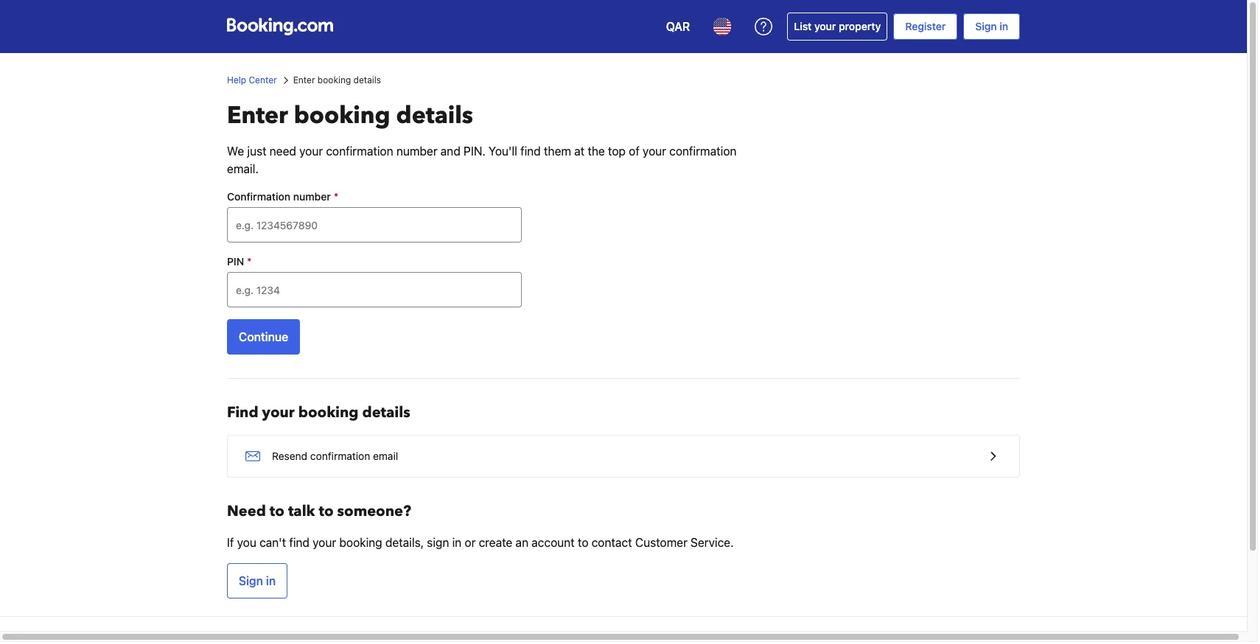Task type: describe. For each thing, give the bounding box(es) containing it.
1 horizontal spatial enter
[[293, 74, 315, 86]]

1 vertical spatial details
[[396, 100, 473, 132]]

2 horizontal spatial in
[[1000, 20, 1008, 32]]

or
[[465, 536, 476, 549]]

pin
[[227, 255, 244, 268]]

property
[[839, 20, 881, 32]]

and
[[441, 144, 461, 158]]

register
[[905, 20, 946, 32]]

list
[[794, 20, 812, 32]]

your down need to talk to someone?
[[313, 536, 336, 549]]

resend confirmation email
[[272, 450, 398, 462]]

pin *
[[227, 255, 252, 268]]

an
[[516, 536, 529, 549]]

register link
[[894, 13, 958, 40]]

find inside we just need your confirmation number and pin. you'll find them at the top of your confirmation email.
[[521, 144, 541, 158]]

number inside we just need your confirmation number and pin. you'll find them at the top of your confirmation email.
[[396, 144, 438, 158]]

0 horizontal spatial sign in link
[[227, 563, 288, 599]]

resend
[[272, 450, 308, 462]]

sign
[[427, 536, 449, 549]]

need to talk to someone?
[[227, 501, 411, 521]]

the
[[588, 144, 605, 158]]

email
[[373, 450, 398, 462]]

booking.com online hotel reservations image
[[227, 18, 333, 35]]

them
[[544, 144, 571, 158]]

2 vertical spatial in
[[266, 574, 276, 588]]

booking up need
[[294, 100, 390, 132]]

qar button
[[657, 9, 699, 44]]

confirmation inside button
[[310, 450, 370, 462]]

contact
[[592, 536, 632, 549]]

0 horizontal spatial to
[[270, 501, 284, 521]]

1 horizontal spatial sign in link
[[964, 13, 1020, 40]]

center
[[249, 74, 277, 86]]

continue
[[239, 330, 288, 344]]

customer
[[635, 536, 688, 549]]

1 horizontal spatial to
[[319, 501, 334, 521]]

1 vertical spatial number
[[293, 190, 331, 203]]

help center
[[227, 74, 277, 86]]

if
[[227, 536, 234, 549]]

top
[[608, 144, 626, 158]]

0 vertical spatial enter booking details
[[293, 74, 381, 86]]

e.g. 1234 field
[[227, 272, 522, 307]]

your right the find
[[262, 403, 295, 422]]

1 vertical spatial *
[[247, 255, 252, 268]]

find your booking details
[[227, 403, 410, 422]]



Task type: vqa. For each thing, say whether or not it's contained in the screenshot.
the for to the top
no



Task type: locate. For each thing, give the bounding box(es) containing it.
your right need
[[299, 144, 323, 158]]

confirmation
[[326, 144, 393, 158], [669, 144, 737, 158], [310, 450, 370, 462]]

your right of
[[643, 144, 666, 158]]

find
[[227, 403, 258, 422]]

of
[[629, 144, 640, 158]]

email.
[[227, 162, 259, 175]]

booking down someone?
[[339, 536, 382, 549]]

sign in link
[[964, 13, 1020, 40], [227, 563, 288, 599]]

confirmation
[[227, 190, 291, 203]]

if you can't find your booking details, sign in or create an account to contact customer service.
[[227, 536, 734, 549]]

1 horizontal spatial in
[[452, 536, 462, 549]]

help center button
[[227, 74, 277, 87]]

details,
[[385, 536, 424, 549]]

enter booking details
[[293, 74, 381, 86], [227, 100, 473, 132]]

sign down you
[[239, 574, 263, 588]]

find right can't
[[289, 536, 310, 549]]

booking right center
[[318, 74, 351, 86]]

sign in right register
[[976, 20, 1008, 32]]

talk
[[288, 501, 315, 521]]

to right talk
[[319, 501, 334, 521]]

0 vertical spatial number
[[396, 144, 438, 158]]

0 horizontal spatial number
[[293, 190, 331, 203]]

number
[[396, 144, 438, 158], [293, 190, 331, 203]]

2 horizontal spatial to
[[578, 536, 589, 549]]

find
[[521, 144, 541, 158], [289, 536, 310, 549]]

* right pin
[[247, 255, 252, 268]]

booking
[[318, 74, 351, 86], [294, 100, 390, 132], [298, 403, 359, 422], [339, 536, 382, 549]]

0 horizontal spatial enter
[[227, 100, 288, 132]]

enter
[[293, 74, 315, 86], [227, 100, 288, 132]]

0 horizontal spatial *
[[247, 255, 252, 268]]

1 vertical spatial sign in link
[[227, 563, 288, 599]]

just
[[247, 144, 267, 158]]

account
[[532, 536, 575, 549]]

sign in link right register link on the right top
[[964, 13, 1020, 40]]

0 vertical spatial sign
[[976, 20, 997, 32]]

sign in link down you
[[227, 563, 288, 599]]

need
[[270, 144, 296, 158]]

1 vertical spatial sign in
[[239, 574, 276, 588]]

sign in
[[976, 20, 1008, 32], [239, 574, 276, 588]]

1 horizontal spatial number
[[396, 144, 438, 158]]

can't
[[260, 536, 286, 549]]

to
[[270, 501, 284, 521], [319, 501, 334, 521], [578, 536, 589, 549]]

list your property link
[[788, 13, 888, 41]]

list your property
[[794, 20, 881, 32]]

0 vertical spatial enter
[[293, 74, 315, 86]]

*
[[334, 190, 338, 203], [247, 255, 252, 268]]

1 vertical spatial enter
[[227, 100, 288, 132]]

0 vertical spatial *
[[334, 190, 338, 203]]

1 horizontal spatial *
[[334, 190, 338, 203]]

we just need your confirmation number and pin. you'll find them at the top of your confirmation email.
[[227, 144, 737, 175]]

1 horizontal spatial sign
[[976, 20, 997, 32]]

enter up just
[[227, 100, 288, 132]]

you'll
[[489, 144, 517, 158]]

1 horizontal spatial find
[[521, 144, 541, 158]]

1 vertical spatial in
[[452, 536, 462, 549]]

service.
[[691, 536, 734, 549]]

need
[[227, 501, 266, 521]]

0 horizontal spatial find
[[289, 536, 310, 549]]

you
[[237, 536, 256, 549]]

resend confirmation email button
[[228, 436, 1020, 477]]

number right confirmation
[[293, 190, 331, 203]]

e.g. 1234567890 field
[[227, 207, 522, 243]]

pin.
[[464, 144, 486, 158]]

sign right register
[[976, 20, 997, 32]]

sign
[[976, 20, 997, 32], [239, 574, 263, 588]]

find left them
[[521, 144, 541, 158]]

0 vertical spatial sign in
[[976, 20, 1008, 32]]

sign in for leftmost sign in link
[[239, 574, 276, 588]]

someone?
[[337, 501, 411, 521]]

2 vertical spatial details
[[362, 403, 410, 422]]

to left contact
[[578, 536, 589, 549]]

confirmation number *
[[227, 190, 338, 203]]

booking up resend confirmation email
[[298, 403, 359, 422]]

1 vertical spatial find
[[289, 536, 310, 549]]

details
[[354, 74, 381, 86], [396, 100, 473, 132], [362, 403, 410, 422]]

your right list
[[815, 20, 836, 32]]

sign in for sign in link to the right
[[976, 20, 1008, 32]]

sign in down you
[[239, 574, 276, 588]]

number left and
[[396, 144, 438, 158]]

0 horizontal spatial in
[[266, 574, 276, 588]]

1 horizontal spatial sign in
[[976, 20, 1008, 32]]

continue button
[[227, 319, 300, 355]]

in
[[1000, 20, 1008, 32], [452, 536, 462, 549], [266, 574, 276, 588]]

* up e.g. 1234567890 field at top left
[[334, 190, 338, 203]]

0 vertical spatial in
[[1000, 20, 1008, 32]]

0 vertical spatial find
[[521, 144, 541, 158]]

0 vertical spatial details
[[354, 74, 381, 86]]

0 horizontal spatial sign in
[[239, 574, 276, 588]]

0 horizontal spatial sign
[[239, 574, 263, 588]]

1 vertical spatial sign
[[239, 574, 263, 588]]

create
[[479, 536, 513, 549]]

1 vertical spatial enter booking details
[[227, 100, 473, 132]]

qar
[[666, 20, 690, 33]]

0 vertical spatial sign in link
[[964, 13, 1020, 40]]

we
[[227, 144, 244, 158]]

enter right center
[[293, 74, 315, 86]]

at
[[574, 144, 585, 158]]

to left talk
[[270, 501, 284, 521]]

your
[[815, 20, 836, 32], [299, 144, 323, 158], [643, 144, 666, 158], [262, 403, 295, 422], [313, 536, 336, 549]]

help
[[227, 74, 246, 86]]



